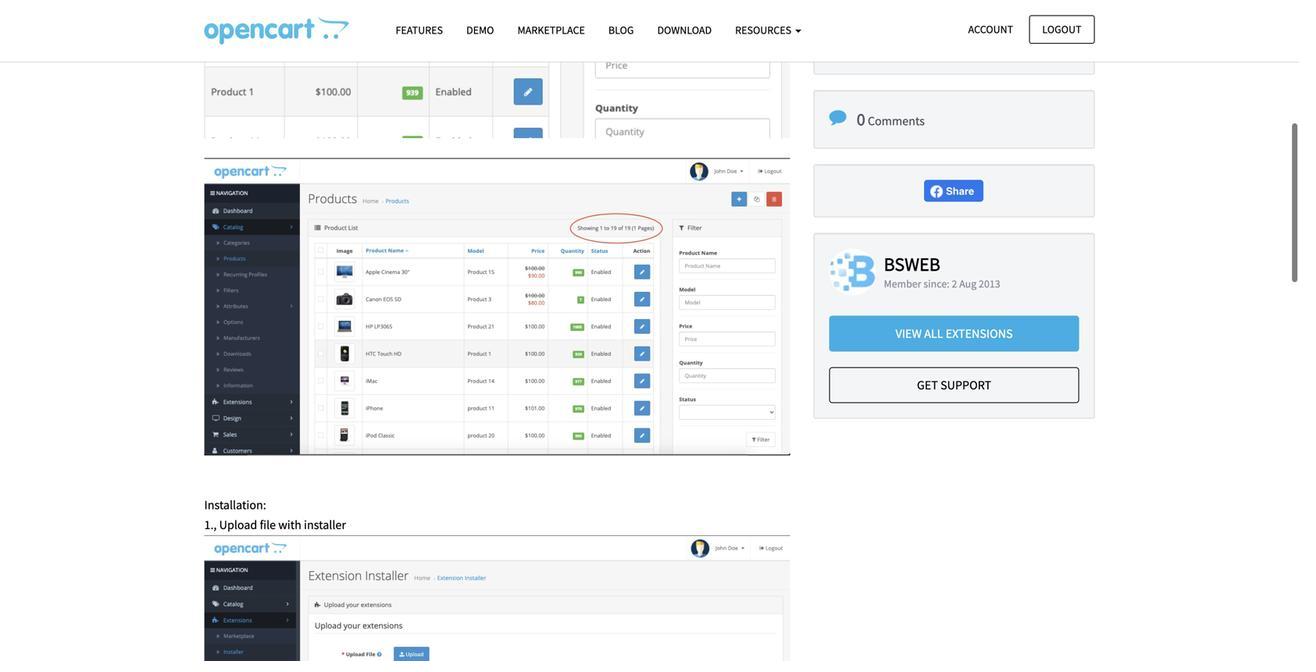 Task type: locate. For each thing, give the bounding box(es) containing it.
2
[[952, 277, 957, 291]]

1.,
[[204, 518, 217, 533]]

get
[[917, 378, 938, 393]]

logout
[[1043, 22, 1082, 36]]

installer
[[304, 518, 346, 533]]

get support
[[917, 378, 992, 393]]

support
[[941, 378, 992, 393]]

account link
[[955, 15, 1027, 44]]

view all extensions link
[[829, 316, 1079, 352]]

extensions
[[946, 326, 1013, 342]]

0
[[857, 109, 865, 130]]

comments
[[868, 113, 925, 129]]

bsweb
[[884, 253, 941, 276]]

member
[[884, 277, 922, 291]]

account
[[969, 22, 1013, 36]]

marketplace
[[518, 23, 585, 37]]

demo
[[466, 23, 494, 37]]

since:
[[924, 277, 950, 291]]

marketplace link
[[506, 16, 597, 44]]

opencart - product result's top in admin product list image
[[204, 16, 349, 45]]

0 comments
[[857, 109, 925, 130]]

get support link
[[829, 367, 1079, 403]]

resources
[[735, 23, 794, 37]]

view all extensions
[[896, 326, 1013, 342]]

2013
[[979, 277, 1001, 291]]

features
[[396, 23, 443, 37]]



Task type: vqa. For each thing, say whether or not it's contained in the screenshot.
Download "link"
yes



Task type: describe. For each thing, give the bounding box(es) containing it.
bsweb image
[[829, 249, 876, 296]]

view
[[896, 326, 922, 342]]

with
[[278, 518, 301, 533]]

features link
[[384, 16, 455, 44]]

aug
[[960, 277, 977, 291]]

bsweb member since: 2 aug 2013
[[884, 253, 1001, 291]]

installation:
[[204, 498, 266, 513]]

file
[[260, 518, 276, 533]]

upload
[[219, 518, 257, 533]]

download
[[657, 23, 712, 37]]

blog
[[609, 23, 634, 37]]

comment image
[[829, 109, 847, 127]]

download link
[[646, 16, 724, 44]]

demo link
[[455, 16, 506, 44]]

blog link
[[597, 16, 646, 44]]

logout link
[[1029, 15, 1095, 44]]

resources link
[[724, 16, 813, 44]]

installation: 1., upload file with installer
[[204, 498, 346, 533]]

all
[[924, 326, 943, 342]]



